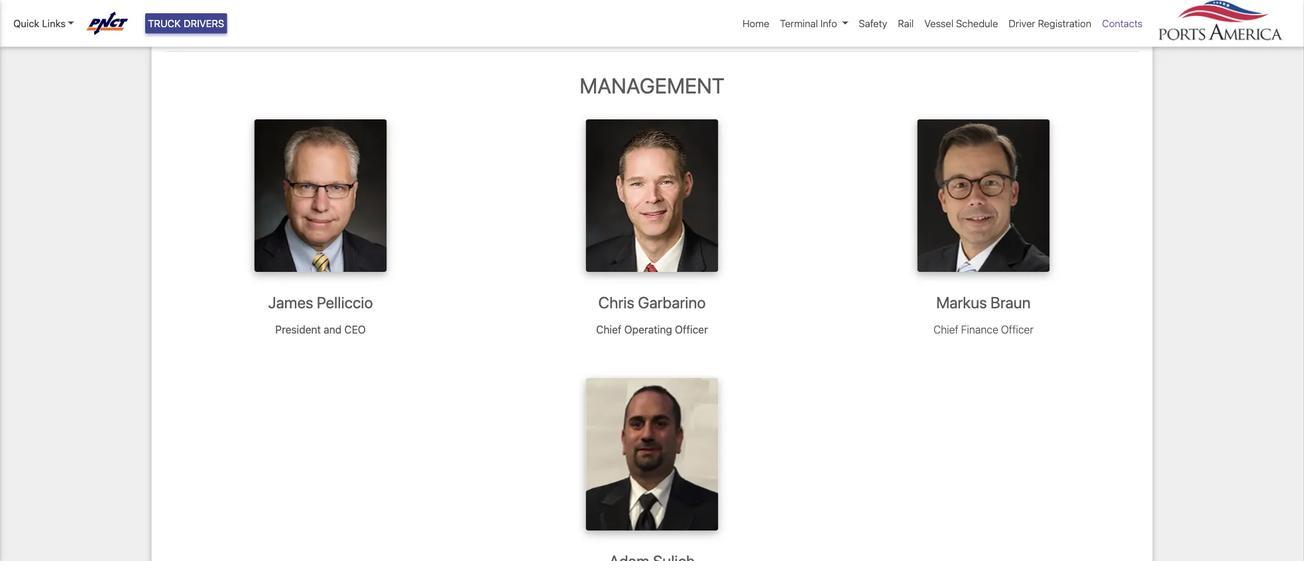 Task type: vqa. For each thing, say whether or not it's contained in the screenshot.
Quick Links Link
yes



Task type: locate. For each thing, give the bounding box(es) containing it.
2 officer from the left
[[1002, 323, 1034, 336]]

1 horizontal spatial officer
[[1002, 323, 1034, 336]]

driver
[[1009, 18, 1036, 29]]

officer down the braun
[[1002, 323, 1034, 336]]

chris
[[599, 293, 635, 312]]

chief for chris garbarino
[[596, 323, 622, 336]]

terminal info link
[[775, 11, 854, 36]]

registration
[[1038, 18, 1092, 29]]

markus braun
[[937, 293, 1031, 312]]

chris garbarino image
[[586, 120, 719, 272]]

chief
[[596, 323, 622, 336], [934, 323, 959, 336]]

2 chief from the left
[[934, 323, 959, 336]]

officer down 'garbarino'
[[675, 323, 708, 336]]

president and ceo
[[275, 323, 366, 336]]

1 officer from the left
[[675, 323, 708, 336]]

vessel schedule
[[925, 18, 999, 29]]

chief finance officer
[[934, 323, 1034, 336]]

links
[[42, 18, 66, 29]]

james pelliccio
[[268, 293, 373, 312]]

vessel
[[925, 18, 954, 29]]

chief down chris
[[596, 323, 622, 336]]

vessel schedule link
[[920, 11, 1004, 36]]

chief for markus braun
[[934, 323, 959, 336]]

braun
[[991, 293, 1031, 312]]

drivers
[[184, 18, 224, 29]]

1 chief from the left
[[596, 323, 622, 336]]

president
[[275, 323, 321, 336]]

adam sulich image
[[586, 378, 719, 531]]

contacts
[[1103, 18, 1143, 29]]

0 horizontal spatial chief
[[596, 323, 622, 336]]

james pelliccio image
[[254, 120, 387, 272]]

management
[[580, 73, 725, 98]]

truck drivers
[[148, 18, 224, 29]]

quick links link
[[13, 16, 74, 31]]

officer
[[675, 323, 708, 336], [1002, 323, 1034, 336]]

james
[[268, 293, 313, 312]]

quick links
[[13, 18, 66, 29]]

markus
[[937, 293, 988, 312]]

1 horizontal spatial chief
[[934, 323, 959, 336]]

and
[[324, 323, 342, 336]]

0 horizontal spatial officer
[[675, 323, 708, 336]]

chief down markus
[[934, 323, 959, 336]]

truck drivers link
[[145, 13, 227, 33]]

driver registration
[[1009, 18, 1092, 29]]

operating
[[625, 323, 672, 336]]



Task type: describe. For each thing, give the bounding box(es) containing it.
schedule
[[957, 18, 999, 29]]

pelliccio
[[317, 293, 373, 312]]

rail link
[[893, 11, 920, 36]]

info
[[821, 18, 838, 29]]

chris garbarino
[[599, 293, 706, 312]]

chief operating officer
[[596, 323, 708, 336]]

contacts link
[[1097, 11, 1149, 36]]

home
[[743, 18, 770, 29]]

ceo
[[345, 323, 366, 336]]

safety
[[859, 18, 888, 29]]

officer for braun
[[1002, 323, 1034, 336]]

garbarino
[[638, 293, 706, 312]]

terminal info
[[780, 18, 838, 29]]

home link
[[738, 11, 775, 36]]

terminal
[[780, 18, 818, 29]]

rail
[[898, 18, 914, 29]]

driver registration link
[[1004, 11, 1097, 36]]

marcus braun image
[[918, 120, 1050, 272]]

quick
[[13, 18, 39, 29]]

truck
[[148, 18, 181, 29]]

safety link
[[854, 11, 893, 36]]

finance
[[962, 323, 999, 336]]

officer for garbarino
[[675, 323, 708, 336]]



